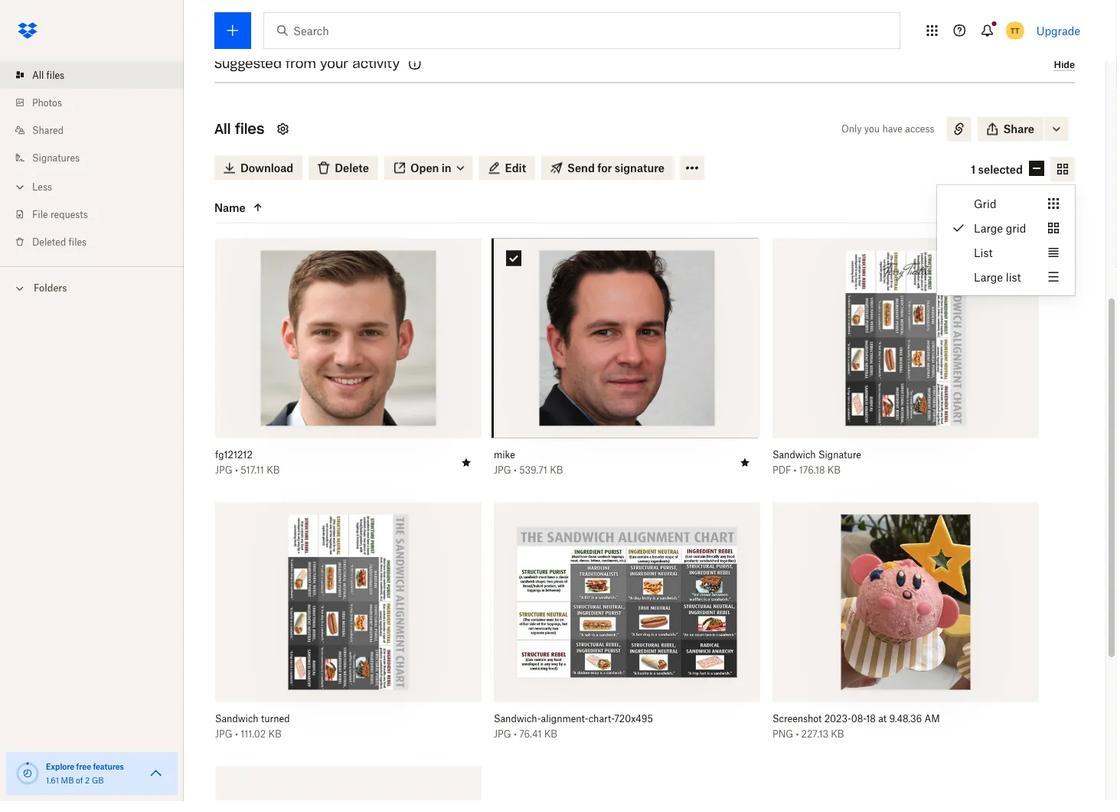 Task type: vqa. For each thing, say whether or not it's contained in the screenshot.
176.18
yes



Task type: locate. For each thing, give the bounding box(es) containing it.
18
[[867, 714, 876, 726]]

large list
[[974, 271, 1022, 284]]

sandwich inside the sandwich turned jpg • 111.02 kb
[[215, 714, 259, 726]]

large grid radio item
[[938, 216, 1076, 241]]

• right png
[[796, 730, 799, 741]]

1 vertical spatial large
[[974, 271, 1003, 284]]

features
[[93, 763, 124, 772]]

jpg down mike
[[494, 465, 511, 477]]

all files up photos
[[32, 69, 64, 81]]

0 vertical spatial large
[[974, 222, 1003, 235]]

kb right 76.41
[[544, 730, 558, 741]]

share
[[1004, 123, 1035, 136]]

screenshot
[[773, 714, 822, 726]]

sandwich-alignment-chart-720x495 button
[[494, 714, 727, 726]]

list
[[974, 246, 993, 259]]

jpg down 'sandwich-'
[[494, 730, 511, 741]]

2 vertical spatial files
[[69, 236, 87, 248]]

all files down suggested
[[214, 121, 265, 138]]

9.48.36
[[890, 714, 922, 726]]

deleted files link
[[12, 228, 184, 256]]

all inside 'list item'
[[32, 69, 44, 81]]

0 horizontal spatial all
[[32, 69, 44, 81]]

1
[[971, 163, 976, 176]]

list
[[1006, 271, 1022, 284]]

suggested
[[214, 56, 282, 72]]

of
[[76, 776, 83, 786]]

gb
[[92, 776, 104, 786]]

only you have access
[[842, 124, 935, 135]]

1 vertical spatial all
[[214, 121, 231, 138]]

access
[[906, 124, 935, 135]]

file, sandwich signature.pdf row
[[773, 239, 1039, 506]]

jpg
[[215, 465, 233, 477], [494, 465, 511, 477], [215, 730, 233, 741], [494, 730, 511, 741]]

deleted files
[[32, 236, 87, 248]]

files right deleted
[[69, 236, 87, 248]]

list containing all files
[[0, 52, 184, 267]]

all files
[[32, 69, 64, 81], [214, 121, 265, 138]]

kb right 539.71
[[550, 465, 563, 477]]

dropbox
[[393, 64, 430, 75]]

selected
[[979, 163, 1023, 176]]

mike
[[494, 450, 515, 462]]

08-
[[851, 714, 867, 726]]

name
[[214, 201, 246, 214]]

files for all files link
[[46, 69, 64, 81]]

sandwich signature button
[[773, 450, 1006, 462]]

2 horizontal spatial files
[[235, 121, 265, 138]]

jpg left 111.02
[[215, 730, 233, 741]]

deleted
[[32, 236, 66, 248]]

photos link
[[12, 89, 184, 116]]

kb down 2023-
[[831, 730, 844, 741]]

• left 76.41
[[514, 730, 517, 741]]

• inside sandwich-alignment-chart-720x495 jpg • 76.41 kb
[[514, 730, 517, 741]]

1 horizontal spatial all files
[[214, 121, 265, 138]]

1 vertical spatial sandwich
[[215, 714, 259, 726]]

turned
[[261, 714, 290, 726]]

large for large list
[[974, 271, 1003, 284]]

file, sandwich-alignment-chart-720x495.jpg row
[[494, 503, 761, 770]]

files down suggested
[[235, 121, 265, 138]]

2 large from the top
[[974, 271, 1003, 284]]

kb down turned
[[268, 730, 282, 741]]

grid
[[1006, 222, 1027, 235]]

shared link
[[12, 116, 184, 144]]

0 horizontal spatial sandwich
[[215, 714, 259, 726]]

jpg down the fg121212
[[215, 465, 233, 477]]

kb
[[267, 465, 280, 477], [550, 465, 563, 477], [828, 465, 841, 477], [268, 730, 282, 741], [544, 730, 558, 741], [831, 730, 844, 741]]

free
[[76, 763, 91, 772]]

all down suggested
[[214, 121, 231, 138]]

1 selected
[[971, 163, 1023, 176]]

kb down signature
[[828, 465, 841, 477]]

227.13
[[802, 730, 829, 741]]

files inside 'list item'
[[46, 69, 64, 81]]

kb inside sandwich-alignment-chart-720x495 jpg • 76.41 kb
[[544, 730, 558, 741]]

517.11
[[241, 465, 264, 477]]

1 large from the top
[[974, 222, 1003, 235]]

mike button
[[494, 450, 727, 462]]

kb inside the screenshot 2023-08-18 at 9.48.36 am png • 227.13 kb
[[831, 730, 844, 741]]

•
[[235, 465, 238, 477], [514, 465, 517, 477], [794, 465, 797, 477], [235, 730, 238, 741], [514, 730, 517, 741], [796, 730, 799, 741]]

0 horizontal spatial files
[[46, 69, 64, 81]]

720x495
[[615, 714, 653, 726]]

you
[[865, 124, 880, 135]]

sandwich inside sandwich signature pdf • 176.18 kb
[[773, 450, 816, 462]]

1.61
[[46, 776, 59, 786]]

chart-
[[589, 714, 615, 726]]

• left 111.02
[[235, 730, 238, 741]]

explore
[[46, 763, 74, 772]]

large down grid
[[974, 222, 1003, 235]]

111.02
[[241, 730, 266, 741]]

mike jpg • 539.71 kb
[[494, 450, 563, 477]]

2
[[85, 776, 90, 786]]

large down list
[[974, 271, 1003, 284]]

pdf
[[773, 465, 792, 477]]

0 vertical spatial all
[[32, 69, 44, 81]]

large
[[974, 222, 1003, 235], [974, 271, 1003, 284]]

screenshot 2023-08-18 at 9.48.36 am png • 227.13 kb
[[773, 714, 940, 741]]

large list radio item
[[938, 265, 1076, 290]]

kb right 517.11
[[267, 465, 280, 477]]

jpg inside the sandwich turned jpg • 111.02 kb
[[215, 730, 233, 741]]

1 vertical spatial files
[[235, 121, 265, 138]]

• right pdf
[[794, 465, 797, 477]]

folders button
[[0, 277, 184, 299]]

name button
[[214, 199, 343, 217]]

folders
[[34, 283, 67, 294]]

am
[[925, 714, 940, 726]]

all up photos
[[32, 69, 44, 81]]

files
[[46, 69, 64, 81], [235, 121, 265, 138], [69, 236, 87, 248]]

file requests link
[[12, 201, 184, 228]]

• down the fg121212
[[235, 465, 238, 477]]

0 horizontal spatial all files
[[32, 69, 64, 81]]

jpg inside sandwich-alignment-chart-720x495 jpg • 76.41 kb
[[494, 730, 511, 741]]

file requests
[[32, 209, 88, 220]]

photos
[[32, 97, 62, 108]]

file, screenshot 2023-08-18 at 9.48.36 am.png row
[[773, 503, 1039, 770]]

0 vertical spatial all files
[[32, 69, 64, 81]]

sandwich up 111.02
[[215, 714, 259, 726]]

png
[[773, 730, 794, 741]]

0 vertical spatial files
[[46, 69, 64, 81]]

1 horizontal spatial sandwich
[[773, 450, 816, 462]]

0 vertical spatial sandwich
[[773, 450, 816, 462]]

1 horizontal spatial files
[[69, 236, 87, 248]]

activity
[[353, 56, 400, 72]]

sandwich up pdf
[[773, 450, 816, 462]]

• left 539.71
[[514, 465, 517, 477]]

list
[[0, 52, 184, 267]]

sandwich
[[773, 450, 816, 462], [215, 714, 259, 726]]

signatures
[[32, 152, 80, 164]]

all files link
[[12, 61, 184, 89]]

all
[[32, 69, 44, 81], [214, 121, 231, 138]]

files up photos
[[46, 69, 64, 81]]



Task type: describe. For each thing, give the bounding box(es) containing it.
sandwich turned jpg • 111.02 kb
[[215, 714, 290, 741]]

requests
[[50, 209, 88, 220]]

kb inside mike jpg • 539.71 kb
[[550, 465, 563, 477]]

jpg inside fg121212 jpg • 517.11 kb
[[215, 465, 233, 477]]

kb inside sandwich signature pdf • 176.18 kb
[[828, 465, 841, 477]]

sandwich turned button
[[215, 714, 448, 726]]

large for large grid
[[974, 222, 1003, 235]]

less image
[[12, 180, 28, 195]]

dropbox link
[[393, 62, 430, 77]]

have
[[883, 124, 903, 135]]

suggested from your activity
[[214, 56, 400, 72]]

grid radio item
[[938, 191, 1076, 216]]

• inside fg121212 jpg • 517.11 kb
[[235, 465, 238, 477]]

file, fg121212.jpg row
[[215, 239, 482, 506]]

your
[[320, 56, 349, 72]]

• inside the screenshot 2023-08-18 at 9.48.36 am png • 227.13 kb
[[796, 730, 799, 741]]

sandwich-
[[494, 714, 541, 726]]

signature
[[819, 450, 862, 462]]

at
[[879, 714, 887, 726]]

sandwich for pdf
[[773, 450, 816, 462]]

file, mike.jpg row
[[494, 239, 761, 506]]

mb
[[61, 776, 74, 786]]

upgrade
[[1037, 24, 1081, 37]]

upgrade link
[[1037, 24, 1081, 37]]

176.18
[[800, 465, 825, 477]]

list radio item
[[938, 241, 1076, 265]]

sandwich for jpg
[[215, 714, 259, 726]]

1 horizontal spatial all
[[214, 121, 231, 138]]

kb inside fg121212 jpg • 517.11 kb
[[267, 465, 280, 477]]

2023-
[[825, 714, 851, 726]]

screenshot 2023-08-18 at 9.48.36 am button
[[773, 714, 1006, 726]]

all files list item
[[0, 61, 184, 89]]

539.71
[[519, 465, 548, 477]]

1 vertical spatial all files
[[214, 121, 265, 138]]

76.41
[[519, 730, 542, 741]]

file, shortcut.web row
[[215, 768, 482, 802]]

alignment-
[[541, 714, 589, 726]]

fg121212 jpg • 517.11 kb
[[215, 450, 280, 477]]

• inside mike jpg • 539.71 kb
[[514, 465, 517, 477]]

sandwich-alignment-chart-720x495 jpg • 76.41 kb
[[494, 714, 653, 741]]

• inside sandwich signature pdf • 176.18 kb
[[794, 465, 797, 477]]

quota usage element
[[15, 762, 40, 787]]

jpg inside mike jpg • 539.71 kb
[[494, 465, 511, 477]]

less
[[32, 181, 52, 193]]

grid
[[974, 197, 997, 210]]

large grid
[[974, 222, 1027, 235]]

kb inside the sandwich turned jpg • 111.02 kb
[[268, 730, 282, 741]]

files for deleted files link
[[69, 236, 87, 248]]

explore free features 1.61 mb of 2 gb
[[46, 763, 124, 786]]

file, sandwich turned.jpg row
[[215, 503, 482, 770]]

only
[[842, 124, 862, 135]]

shared
[[32, 124, 64, 136]]

signatures link
[[12, 144, 184, 172]]

• inside the sandwich turned jpg • 111.02 kb
[[235, 730, 238, 741]]

share button
[[978, 117, 1044, 142]]

fg121212 button
[[215, 450, 448, 462]]

all files inside 'list item'
[[32, 69, 64, 81]]

from
[[286, 56, 316, 72]]

dropbox image
[[12, 15, 43, 46]]

fg121212
[[215, 450, 253, 462]]

sandwich signature pdf • 176.18 kb
[[773, 450, 862, 477]]

file
[[32, 209, 48, 220]]



